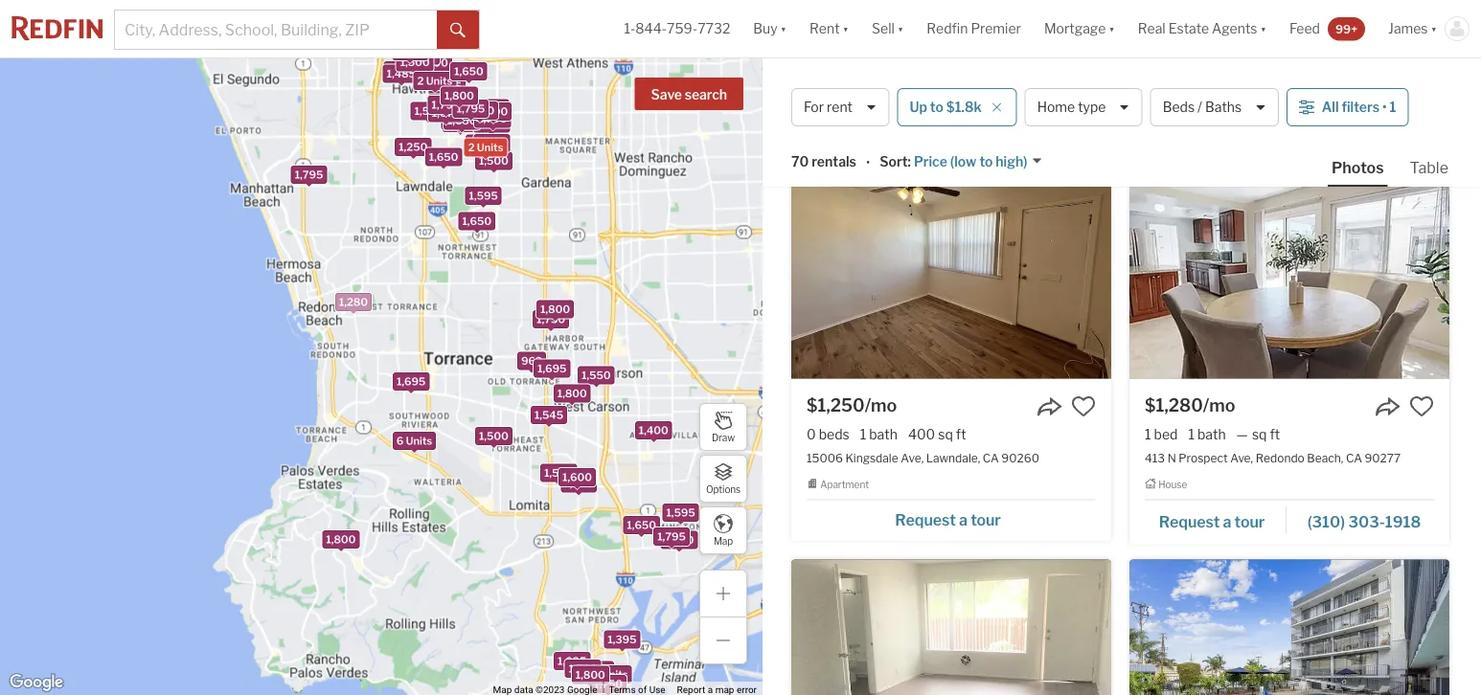 Task type: locate. For each thing, give the bounding box(es) containing it.
photo of 413 n prospect ave, redondo beach, ca 90277 image
[[1130, 143, 1450, 379]]

1,400 right 1,485
[[419, 57, 448, 69]]

0 horizontal spatial ca
[[983, 452, 1000, 466]]

house
[[1159, 479, 1188, 491]]

home type
[[1038, 99, 1107, 115]]

0 up "14135"
[[1146, 14, 1155, 30]]

0 beds
[[1146, 14, 1188, 30], [807, 427, 850, 443]]

1 /mo from the left
[[865, 395, 898, 417]]

1,750 right 1,675
[[466, 104, 495, 117]]

up to $1.8k
[[910, 99, 982, 115]]

1-844-759-7732 link
[[624, 20, 731, 37]]

tour down 413 n prospect ave, redondo beach, ca 90277
[[1235, 513, 1266, 532]]

1,450 up 1,525
[[388, 64, 417, 77]]

1,250 right 1,525
[[446, 117, 475, 130]]

redfin premier button
[[916, 0, 1033, 58]]

0 vertical spatial —
[[1247, 14, 1259, 30]]

redfin premier
[[927, 20, 1022, 37]]

0 beds up 15006
[[807, 427, 850, 443]]

ca for 90250
[[1299, 39, 1315, 53]]

413 n prospect ave, redondo beach, ca 90277
[[1146, 452, 1402, 466]]

0 horizontal spatial 1,250
[[399, 141, 428, 154]]

1 vertical spatial 0
[[807, 427, 816, 443]]

1 horizontal spatial rent
[[1114, 77, 1163, 103]]

rent right for
[[1114, 77, 1163, 103]]

(310) 303-1918 link
[[1287, 504, 1435, 537]]

0 horizontal spatial to
[[931, 99, 944, 115]]

sq up 413 n prospect ave, redondo beach, ca 90277
[[1253, 427, 1268, 443]]

0 vertical spatial 0 beds
[[1146, 14, 1188, 30]]

0 vertical spatial 1,595
[[469, 190, 498, 202]]

1 horizontal spatial 1,400
[[639, 425, 669, 437]]

1 horizontal spatial •
[[1383, 99, 1388, 115]]

0 horizontal spatial 1,595
[[469, 190, 498, 202]]

baths
[[1206, 99, 1242, 115]]

mortgage ▾ button
[[1033, 0, 1127, 58]]

0 vertical spatial — sq ft
[[1247, 14, 1291, 30]]

0 vertical spatial to
[[931, 99, 944, 115]]

sell ▾
[[872, 20, 904, 37]]

1 horizontal spatial to
[[980, 154, 993, 170]]

2 horizontal spatial request
[[1234, 98, 1295, 117]]

submit search image
[[451, 23, 466, 38]]

redondo left beach,
[[1256, 452, 1305, 466]]

0 horizontal spatial /mo
[[865, 395, 898, 417]]

1 horizontal spatial redondo
[[1256, 452, 1305, 466]]

0 vertical spatial 1,250
[[446, 117, 475, 130]]

• left sort
[[866, 155, 871, 171]]

2 units up 1,525
[[417, 75, 453, 87]]

90260
[[1002, 452, 1040, 466]]

1,400 left draw button
[[639, 425, 669, 437]]

▾ right buy
[[781, 20, 787, 37]]

sq up hawthorne,
[[1263, 14, 1278, 30]]

• right filters
[[1383, 99, 1388, 115]]

0 horizontal spatial 2
[[417, 75, 424, 87]]

1 vertical spatial 1,595
[[545, 467, 574, 480]]

1,595 left map button
[[667, 507, 696, 520]]

beds up "14135"
[[1158, 14, 1188, 30]]

to right up
[[931, 99, 944, 115]]

400 sq ft
[[909, 427, 967, 443]]

estate
[[1169, 20, 1210, 37]]

— for 1 bed
[[1237, 427, 1249, 443]]

ft for 1 bed
[[1271, 427, 1281, 443]]

units right 1,766
[[602, 669, 628, 681]]

0 horizontal spatial 0 beds
[[807, 427, 850, 443]]

1,450
[[407, 49, 436, 62], [388, 64, 417, 77], [477, 117, 507, 130], [665, 535, 694, 547]]

favorite button image
[[1410, 394, 1435, 419]]

$1.8k
[[947, 99, 982, 115]]

mortgage ▾ button
[[1045, 0, 1116, 58]]

1,450 up 1,485
[[407, 49, 436, 62]]

2 vertical spatial 2
[[593, 669, 600, 681]]

photo of 661 n harbor blvd, san pedro, ca 90731 image
[[792, 560, 1112, 696]]

1 horizontal spatial /mo
[[1204, 395, 1236, 417]]

request down house
[[1160, 513, 1221, 532]]

1,500 down 1,445 at the left top of page
[[479, 155, 509, 167]]

759-
[[667, 20, 698, 37]]

ad region
[[808, 0, 1096, 59]]

photo of 15006 kingsdale ave, lawndale, ca 90260 image
[[792, 143, 1112, 379]]

home type button
[[1025, 88, 1143, 127]]

rent right buy ▾
[[810, 20, 840, 37]]

1,450 left map
[[665, 535, 694, 547]]

• inside the 70 rentals •
[[866, 155, 871, 171]]

7732
[[698, 20, 731, 37]]

1,450 down 1,445 at the left top of page
[[477, 117, 507, 130]]

1 horizontal spatial 0
[[1146, 14, 1155, 30]]

ca left 90260 on the bottom right of page
[[983, 452, 1000, 466]]

buy
[[754, 20, 778, 37]]

2 vertical spatial 2 units
[[593, 669, 628, 681]]

1 horizontal spatial 1,595
[[545, 467, 574, 480]]

1,800
[[445, 90, 474, 102], [541, 303, 570, 316], [558, 388, 587, 400], [326, 534, 356, 546], [576, 669, 606, 682]]

0 horizontal spatial a
[[960, 511, 968, 530]]

request a tour button down hawthorne,
[[1146, 92, 1435, 120]]

2 units down 1,395
[[593, 669, 628, 681]]

1,595 down 1,545
[[545, 467, 574, 480]]

1,250
[[446, 117, 475, 130], [399, 141, 428, 154]]

1,495 left 1,445 at the left top of page
[[439, 103, 468, 116]]

1 bath for $1,280 /mo
[[1189, 427, 1227, 443]]

0 vertical spatial rent
[[810, 20, 840, 37]]

1 vertical spatial — sq ft
[[1237, 427, 1281, 443]]

a down lawndale,
[[960, 511, 968, 530]]

1 vertical spatial —
[[1237, 427, 1249, 443]]

3 ▾ from the left
[[898, 20, 904, 37]]

• inside button
[[1383, 99, 1388, 115]]

— sq ft up hawthorne,
[[1247, 14, 1291, 30]]

/mo up prospect at the bottom of the page
[[1204, 395, 1236, 417]]

• for 70 rentals •
[[866, 155, 871, 171]]

2 horizontal spatial 2
[[593, 669, 600, 681]]

save search button
[[635, 78, 744, 110]]

(310) 303-1918
[[1308, 513, 1422, 532]]

6 ▾ from the left
[[1432, 20, 1438, 37]]

4 ▾ from the left
[[1109, 20, 1116, 37]]

1 horizontal spatial ca
[[1299, 39, 1315, 53]]

2 ▾ from the left
[[843, 20, 849, 37]]

save search
[[651, 87, 728, 103]]

413
[[1146, 452, 1166, 466]]

1,595
[[469, 190, 498, 202], [545, 467, 574, 480], [667, 507, 696, 520]]

type
[[1079, 99, 1107, 115]]

rentals
[[812, 154, 857, 170]]

/mo for $1,280
[[1204, 395, 1236, 417]]

ave, for lawndale,
[[901, 452, 924, 466]]

1,485
[[387, 68, 416, 80]]

▾ right james
[[1432, 20, 1438, 37]]

0 up 15006
[[807, 427, 816, 443]]

1,766
[[569, 663, 597, 676]]

ca left 90277
[[1347, 452, 1363, 466]]

2 units down 1,445 at the left top of page
[[468, 141, 504, 154]]

1 vertical spatial 1,400
[[639, 425, 669, 437]]

request
[[1234, 98, 1295, 117], [896, 511, 957, 530], [1160, 513, 1221, 532]]

1 vertical spatial rent
[[1114, 77, 1163, 103]]

1 vertical spatial 2
[[468, 141, 475, 154]]

1 ▾ from the left
[[781, 20, 787, 37]]

sell
[[872, 20, 895, 37]]

5 ▾ from the left
[[1261, 20, 1267, 37]]

mortgage ▾
[[1045, 20, 1116, 37]]

1,575
[[565, 478, 593, 490]]

1 horizontal spatial request
[[1160, 513, 1221, 532]]

1 horizontal spatial beds
[[1158, 14, 1188, 30]]

ft up 413 n prospect ave, redondo beach, ca 90277
[[1271, 427, 1281, 443]]

units down 1,445 at the left top of page
[[477, 141, 504, 154]]

▾ up hawthorne,
[[1261, 20, 1267, 37]]

1 horizontal spatial tour
[[1235, 513, 1266, 532]]

1,395
[[608, 634, 637, 647]]

2 horizontal spatial ca
[[1347, 452, 1363, 466]]

beds up 15006
[[819, 427, 850, 443]]

table
[[1411, 158, 1449, 177]]

1,675
[[432, 107, 460, 119]]

15006
[[807, 452, 843, 466]]

70 rentals •
[[792, 154, 871, 171]]

ft up hawthorne,
[[1280, 14, 1291, 30]]

1,500 right 6 units
[[479, 430, 509, 443]]

0 horizontal spatial redondo
[[792, 77, 882, 103]]

▾ for mortgage ▾
[[1109, 20, 1116, 37]]

0 vertical spatial 2 units
[[417, 75, 453, 87]]

to
[[931, 99, 944, 115], [980, 154, 993, 170]]

redondo down rent ▾ button in the right of the page
[[792, 77, 882, 103]]

— sq ft up 413 n prospect ave, redondo beach, ca 90277
[[1237, 427, 1281, 443]]

— up 413 n prospect ave, redondo beach, ca 90277
[[1237, 427, 1249, 443]]

remove up to $1.8k image
[[992, 102, 1003, 113]]

— sq ft
[[1247, 14, 1291, 30], [1237, 427, 1281, 443]]

▾ left sell
[[843, 20, 849, 37]]

0 vertical spatial redondo
[[792, 77, 882, 103]]

1 vertical spatial to
[[980, 154, 993, 170]]

premier
[[971, 20, 1022, 37]]

2 horizontal spatial tour
[[1310, 98, 1340, 117]]

▾ right mortgage
[[1109, 20, 1116, 37]]

ft for 0 beds
[[1280, 14, 1291, 30]]

rent ▾ button
[[799, 0, 861, 58]]

all
[[1323, 99, 1340, 115]]

home
[[1038, 99, 1076, 115]]

request a tour
[[1234, 98, 1340, 117], [896, 511, 1001, 530], [1160, 513, 1266, 532]]

1 right bed
[[1189, 427, 1195, 443]]

map button
[[700, 507, 748, 555]]

real estate agents ▾ link
[[1139, 0, 1267, 58]]

0 beds up "14135"
[[1146, 14, 1188, 30]]

0 horizontal spatial 1,400
[[419, 57, 448, 69]]

redondo beach apartments for rent
[[792, 77, 1163, 103]]

— up 14135 doty ave, hawthorne, ca 90250
[[1247, 14, 1259, 30]]

ave, down 400
[[901, 452, 924, 466]]

request down hawthorne,
[[1234, 98, 1295, 117]]

2 units
[[417, 75, 453, 87], [468, 141, 504, 154], [593, 669, 628, 681]]

0 vertical spatial 2
[[417, 75, 424, 87]]

beds / baths
[[1163, 99, 1242, 115]]

2 horizontal spatial a
[[1298, 98, 1306, 117]]

bath
[[1208, 14, 1236, 30], [870, 427, 898, 443], [1198, 427, 1227, 443]]

a left all
[[1298, 98, 1306, 117]]

1 vertical spatial •
[[866, 155, 871, 171]]

favorite button checkbox
[[1410, 394, 1435, 419]]

0 horizontal spatial 1,550
[[457, 108, 486, 121]]

0 horizontal spatial beds
[[819, 427, 850, 443]]

for
[[804, 99, 824, 115]]

n
[[1168, 452, 1177, 466]]

2 horizontal spatial 2 units
[[593, 669, 628, 681]]

2 /mo from the left
[[1204, 395, 1236, 417]]

1,250 down 1,525
[[399, 141, 428, 154]]

tour
[[1310, 98, 1340, 117], [971, 511, 1001, 530], [1235, 513, 1266, 532]]

/mo up kingsdale
[[865, 395, 898, 417]]

a down prospect at the bottom of the page
[[1224, 513, 1232, 532]]

ave, down agents
[[1209, 39, 1232, 53]]

bath for $1,280 /mo
[[1198, 427, 1227, 443]]

rent ▾
[[810, 20, 849, 37]]

1 horizontal spatial 2 units
[[468, 141, 504, 154]]

— sq ft for bed
[[1237, 427, 1281, 443]]

0 horizontal spatial 0
[[807, 427, 816, 443]]

real
[[1139, 20, 1166, 37]]

0 vertical spatial 0
[[1146, 14, 1155, 30]]

1 horizontal spatial 1,550
[[582, 370, 611, 382]]

1 vertical spatial 0 beds
[[807, 427, 850, 443]]

0 horizontal spatial request
[[896, 511, 957, 530]]

0 horizontal spatial tour
[[971, 511, 1001, 530]]

1,595 down 1,445 at the left top of page
[[469, 190, 498, 202]]

units up 1,525
[[426, 75, 453, 87]]

1,495
[[433, 80, 462, 92], [439, 103, 468, 116], [445, 115, 474, 127]]

0 horizontal spatial •
[[866, 155, 871, 171]]

2 horizontal spatial 1,595
[[667, 507, 696, 520]]

search
[[685, 87, 728, 103]]

request down 15006 kingsdale ave, lawndale, ca 90260
[[896, 511, 957, 530]]

▾ right sell
[[898, 20, 904, 37]]

0
[[1146, 14, 1155, 30], [807, 427, 816, 443]]

1 right filters
[[1390, 99, 1397, 115]]

ca down feed
[[1299, 39, 1315, 53]]

tour down lawndale,
[[971, 511, 1001, 530]]

to right (low
[[980, 154, 993, 170]]

▾ for rent ▾
[[843, 20, 849, 37]]

0 horizontal spatial rent
[[810, 20, 840, 37]]

tour left filters
[[1310, 98, 1340, 117]]

•
[[1383, 99, 1388, 115], [866, 155, 871, 171]]

0 vertical spatial •
[[1383, 99, 1388, 115]]

filters
[[1342, 99, 1380, 115]]

14135
[[1146, 39, 1179, 53]]



Task type: describe. For each thing, give the bounding box(es) containing it.
draw button
[[700, 404, 748, 451]]

beds / baths button
[[1151, 88, 1280, 127]]

$1,250
[[807, 395, 865, 417]]

mortgage
[[1045, 20, 1107, 37]]

:
[[908, 154, 911, 170]]

1 vertical spatial 1,550
[[582, 370, 611, 382]]

price (low to high) button
[[911, 153, 1043, 171]]

beach,
[[1308, 452, 1344, 466]]

1 horizontal spatial a
[[1224, 513, 1232, 532]]

price
[[914, 154, 948, 170]]

units right the 6
[[406, 435, 433, 448]]

options
[[706, 484, 741, 496]]

prospect
[[1179, 452, 1229, 466]]

1-844-759-7732
[[624, 20, 731, 37]]

sort :
[[880, 154, 911, 170]]

ft up lawndale,
[[956, 427, 967, 443]]

1 vertical spatial beds
[[819, 427, 850, 443]]

to inside button
[[931, 99, 944, 115]]

to inside button
[[980, 154, 993, 170]]

favorite button checkbox
[[1072, 394, 1097, 419]]

tour for request a tour button under hawthorne,
[[1310, 98, 1340, 117]]

beds
[[1163, 99, 1195, 115]]

1 left bed
[[1146, 427, 1152, 443]]

1,525
[[415, 105, 443, 118]]

up to $1.8k button
[[898, 88, 1018, 127]]

1 horizontal spatial 1,250
[[446, 117, 475, 130]]

for rent
[[804, 99, 853, 115]]

price (low to high)
[[914, 154, 1028, 170]]

sort
[[880, 154, 908, 170]]

▾ for buy ▾
[[781, 20, 787, 37]]

request a tour down lawndale,
[[896, 511, 1001, 530]]

bath for $1,250 /mo
[[870, 427, 898, 443]]

beach
[[887, 77, 950, 103]]

buy ▾
[[754, 20, 787, 37]]

1 inside button
[[1390, 99, 1397, 115]]

sell ▾ button
[[861, 0, 916, 58]]

1 up kingsdale
[[861, 427, 867, 443]]

sq for 1 bed
[[1253, 427, 1268, 443]]

15006 kingsdale ave, lawndale, ca 90260
[[807, 452, 1040, 466]]

400
[[909, 427, 936, 443]]

1,280
[[339, 296, 368, 309]]

1 bed
[[1146, 427, 1179, 443]]

1,495 up 1,675
[[433, 80, 462, 92]]

1 vertical spatial 2 units
[[468, 141, 504, 154]]

table button
[[1407, 157, 1453, 185]]

1,500 up 1,525
[[400, 56, 430, 68]]

1,500 down 1,395
[[581, 665, 611, 677]]

1,750 left 1,445 at the left top of page
[[432, 97, 461, 110]]

photo of 4111 e pacific coast hwy, torrance, ca 90505 image
[[1130, 560, 1450, 696]]

1 bath for $1,250 /mo
[[861, 427, 898, 443]]

$1,250 /mo
[[807, 395, 898, 417]]

all filters • 1
[[1323, 99, 1397, 115]]

14135 doty ave, hawthorne, ca 90250
[[1146, 39, 1356, 53]]

high)
[[996, 154, 1028, 170]]

doty
[[1181, 39, 1207, 53]]

/
[[1198, 99, 1203, 115]]

0 horizontal spatial 2 units
[[417, 75, 453, 87]]

sq for 0 beds
[[1263, 14, 1278, 30]]

tour for request a tour button under house
[[1235, 513, 1266, 532]]

apartment
[[821, 479, 870, 491]]

request a tour down hawthorne,
[[1234, 98, 1340, 117]]

99+
[[1336, 22, 1358, 36]]

map region
[[0, 0, 815, 696]]

request a tour button down house
[[1146, 506, 1287, 535]]

6 units
[[397, 435, 433, 448]]

draw
[[712, 433, 735, 444]]

photos button
[[1329, 157, 1407, 187]]

1 vertical spatial 1,250
[[399, 141, 428, 154]]

1 vertical spatial redondo
[[1256, 452, 1305, 466]]

— sq ft for beds
[[1247, 14, 1291, 30]]

request a tour down house
[[1160, 513, 1266, 532]]

rent ▾ button
[[810, 0, 849, 58]]

kingsdale
[[846, 452, 899, 466]]

real estate agents ▾ button
[[1127, 0, 1279, 58]]

james
[[1389, 20, 1429, 37]]

1,600
[[563, 472, 592, 484]]

844-
[[636, 20, 667, 37]]

for
[[1081, 77, 1110, 103]]

90277
[[1365, 452, 1402, 466]]

1 up doty
[[1199, 14, 1205, 30]]

▾ inside dropdown button
[[1261, 20, 1267, 37]]

save
[[651, 87, 682, 103]]

90250
[[1318, 39, 1356, 53]]

buy ▾ button
[[754, 0, 787, 58]]

sq right 400
[[939, 427, 954, 443]]

rent inside dropdown button
[[810, 20, 840, 37]]

6
[[397, 435, 404, 448]]

map
[[714, 536, 733, 548]]

1,445
[[479, 104, 508, 116]]

962
[[522, 355, 542, 367]]

ave, for hawthorne,
[[1209, 39, 1232, 53]]

request a tour button down lawndale,
[[807, 504, 1097, 533]]

photos
[[1332, 158, 1385, 177]]

tour for request a tour button below lawndale,
[[971, 511, 1001, 530]]

agents
[[1213, 20, 1258, 37]]

$1,280 /mo
[[1146, 395, 1236, 417]]

▾ for sell ▾
[[898, 20, 904, 37]]

google image
[[5, 671, 68, 696]]

hawthorne,
[[1235, 39, 1297, 53]]

for rent button
[[792, 88, 890, 127]]

real estate agents ▾
[[1139, 20, 1267, 37]]

2 vertical spatial 1,595
[[667, 507, 696, 520]]

ave, right prospect at the bottom of the page
[[1231, 452, 1254, 466]]

1,495 right 1,525
[[445, 115, 474, 127]]

• for all filters • 1
[[1383, 99, 1388, 115]]

1 horizontal spatial 2
[[468, 141, 475, 154]]

70
[[792, 154, 809, 170]]

▾ for james ▾
[[1432, 20, 1438, 37]]

ca for 90260
[[983, 452, 1000, 466]]

(low
[[951, 154, 977, 170]]

sell ▾ button
[[872, 0, 904, 58]]

0 vertical spatial 1,550
[[457, 108, 486, 121]]

favorite button image
[[1072, 394, 1097, 419]]

1,750 up 962
[[537, 313, 566, 326]]

1,545
[[535, 409, 564, 422]]

rent
[[827, 99, 853, 115]]

— for 0 beds
[[1247, 14, 1259, 30]]

lawndale,
[[927, 452, 981, 466]]

0 vertical spatial 1,400
[[419, 57, 448, 69]]

1 horizontal spatial 0 beds
[[1146, 14, 1188, 30]]

buy ▾ button
[[742, 0, 799, 58]]

/mo for $1,250
[[865, 395, 898, 417]]

1,750 down 1,766
[[594, 679, 623, 691]]

apartments
[[954, 77, 1076, 103]]

0 vertical spatial beds
[[1158, 14, 1188, 30]]

1-
[[624, 20, 636, 37]]

City, Address, School, Building, ZIP search field
[[115, 11, 437, 49]]

up
[[910, 99, 928, 115]]



Task type: vqa. For each thing, say whether or not it's contained in the screenshot.
Request A Tour
yes



